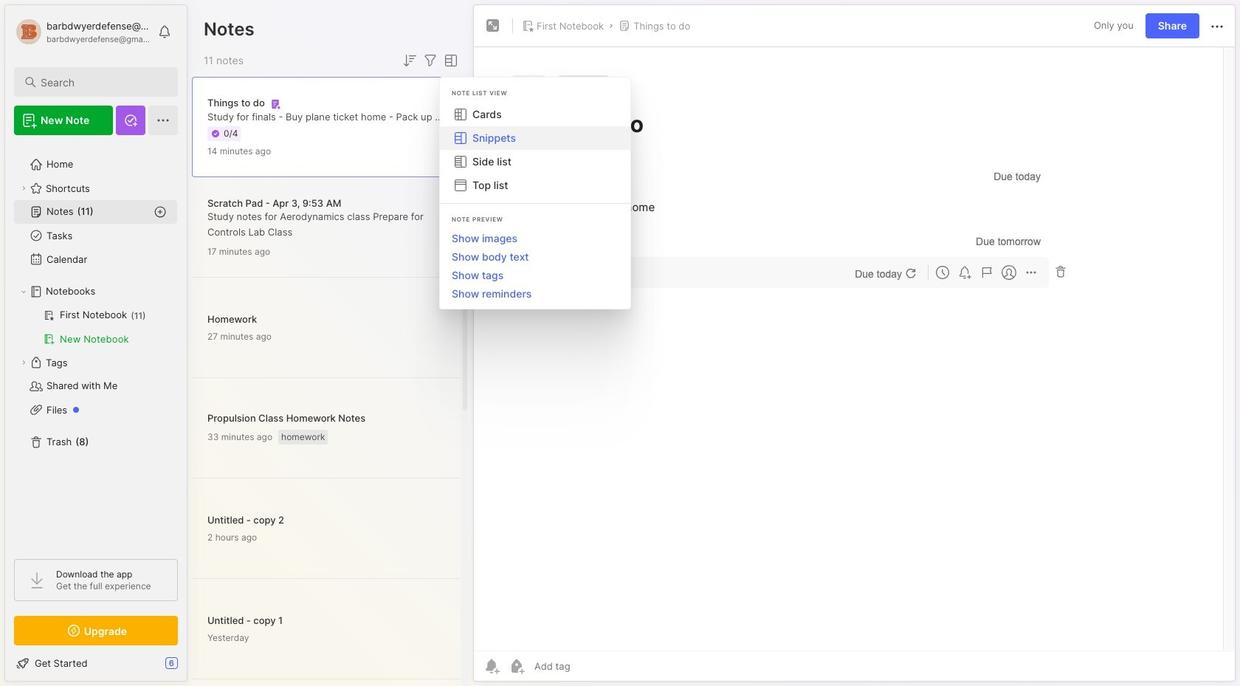Task type: locate. For each thing, give the bounding box(es) containing it.
group inside tree
[[14, 304, 177, 351]]

tree inside main element
[[5, 144, 187, 546]]

None search field
[[41, 73, 165, 91]]

expand tags image
[[19, 358, 28, 367]]

tree
[[5, 144, 187, 546]]

more actions image
[[1209, 18, 1227, 35]]

Sort options field
[[401, 52, 419, 69]]

note window element
[[473, 4, 1236, 685]]

group
[[14, 304, 177, 351]]

Account field
[[14, 17, 151, 47]]

expand note image
[[484, 17, 502, 35]]

main element
[[0, 0, 192, 686]]

0 vertical spatial dropdown list menu
[[440, 103, 631, 197]]

More actions field
[[1209, 16, 1227, 35]]

Note Editor text field
[[474, 47, 1236, 651]]

click to collapse image
[[186, 659, 198, 677]]

dropdown list menu
[[440, 103, 631, 197], [440, 229, 631, 303]]

1 vertical spatial dropdown list menu
[[440, 229, 631, 303]]

add filters image
[[422, 52, 439, 69]]

menu item
[[440, 126, 631, 150]]



Task type: describe. For each thing, give the bounding box(es) containing it.
2 dropdown list menu from the top
[[440, 229, 631, 303]]

1 dropdown list menu from the top
[[440, 103, 631, 197]]

Search text field
[[41, 75, 165, 89]]

View options field
[[439, 52, 460, 69]]

none search field inside main element
[[41, 73, 165, 91]]

Help and Learning task checklist field
[[5, 651, 187, 675]]

add a reminder image
[[483, 657, 501, 675]]

expand notebooks image
[[19, 287, 28, 296]]

add tag image
[[508, 657, 526, 675]]

Add filters field
[[422, 52, 439, 69]]

Add tag field
[[533, 660, 645, 673]]



Task type: vqa. For each thing, say whether or not it's contained in the screenshot.
Home 'icon'
no



